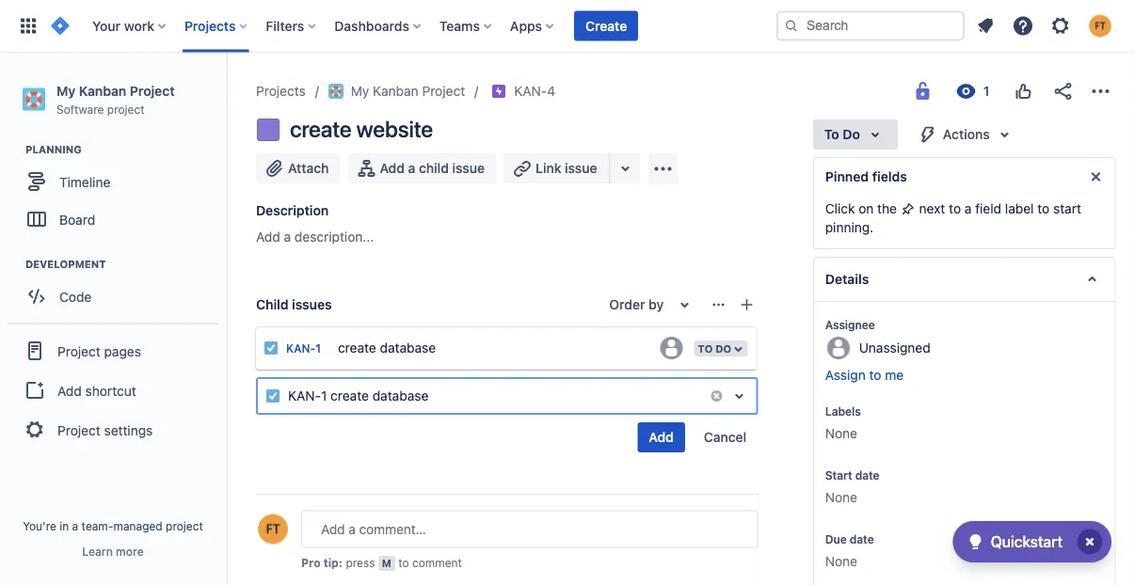 Task type: vqa. For each thing, say whether or not it's contained in the screenshot.
Add app IMAGE
yes



Task type: describe. For each thing, give the bounding box(es) containing it.
your profile and settings image
[[1090, 15, 1112, 37]]

primary element
[[11, 0, 777, 52]]

description
[[256, 203, 329, 218]]

issue inside add a child issue button
[[453, 161, 485, 176]]

0 vertical spatial to do button
[[813, 120, 898, 150]]

cancel
[[704, 430, 747, 445]]

attach
[[288, 161, 329, 176]]

start
[[1053, 201, 1082, 217]]

Add a comment… field
[[301, 511, 758, 549]]

project inside my kanban project software project
[[107, 102, 145, 116]]

project inside my kanban project software project
[[130, 83, 175, 98]]

create child image
[[740, 298, 755, 313]]

order by button
[[598, 290, 708, 320]]

pinned
[[825, 169, 869, 185]]

filters button
[[260, 11, 323, 41]]

jira software image
[[49, 15, 72, 37]]

0 vertical spatial to do
[[824, 127, 860, 142]]

the
[[877, 201, 897, 217]]

click
[[825, 201, 855, 217]]

dismiss quickstart image
[[1076, 527, 1106, 558]]

code
[[59, 289, 92, 304]]

assignee pin to top. only you can see pinned fields. image
[[879, 317, 894, 332]]

search image
[[785, 18, 800, 33]]

add a child issue
[[380, 161, 485, 176]]

add inside button
[[649, 430, 674, 445]]

assign to me
[[825, 368, 904, 383]]

you're
[[23, 520, 56, 533]]

your
[[92, 18, 121, 33]]

labels pin to top. only you can see pinned fields. image
[[865, 404, 880, 419]]

team-
[[82, 520, 113, 533]]

actions image
[[1090, 80, 1112, 103]]

profile image of funky town image
[[258, 515, 288, 545]]

1 for kan-1
[[316, 342, 321, 356]]

project settings link
[[8, 410, 218, 451]]

my kanban project link
[[328, 80, 465, 103]]

labels
[[825, 405, 861, 418]]

kan- for kan-1
[[286, 342, 316, 356]]

actions button
[[905, 120, 1028, 150]]

details element
[[813, 257, 1116, 302]]

add for add a description...
[[256, 229, 280, 245]]

dashboards button
[[329, 11, 428, 41]]

pages
[[104, 344, 141, 359]]

next to a field label to start pinning.
[[825, 201, 1082, 235]]

0 horizontal spatial to do
[[698, 343, 732, 355]]

open image
[[728, 385, 751, 408]]

project settings
[[57, 423, 153, 438]]

1 vertical spatial database
[[373, 388, 429, 404]]

create for create website
[[290, 116, 352, 142]]

your work button
[[87, 11, 173, 41]]

to right m
[[399, 557, 409, 570]]

epic image
[[492, 84, 507, 99]]

copy link to issue image
[[552, 83, 567, 98]]

comments
[[345, 520, 412, 536]]

share image
[[1052, 80, 1075, 103]]

shortcut
[[85, 383, 136, 399]]

edit color, purple selected image
[[257, 119, 280, 141]]

0 horizontal spatial to
[[698, 343, 713, 355]]

create for create database
[[338, 340, 376, 356]]

in
[[60, 520, 69, 533]]

due date pin to top. only you can see pinned fields. image
[[878, 532, 893, 547]]

planning
[[25, 144, 82, 156]]

m
[[382, 558, 392, 570]]

settings image
[[1050, 15, 1073, 37]]

apps button
[[505, 11, 561, 41]]

timeline link
[[9, 163, 217, 201]]

add for add a child issue
[[380, 161, 405, 176]]

2 vertical spatial create
[[331, 388, 369, 404]]

details
[[825, 272, 869, 287]]

board link
[[9, 201, 217, 238]]

none for start date
[[825, 490, 857, 506]]

clear image
[[709, 389, 724, 404]]

click on the
[[825, 201, 901, 217]]

my kanban project
[[351, 83, 465, 99]]

all
[[310, 520, 326, 536]]

issue inside link issue button
[[565, 161, 598, 176]]

comment
[[412, 557, 462, 570]]

1 for kan-1 create database
[[321, 388, 327, 404]]

projects button
[[179, 11, 255, 41]]

me
[[885, 368, 904, 383]]

my kanban project software project
[[57, 83, 175, 116]]

planning group
[[9, 142, 225, 244]]

a down description
[[284, 229, 291, 245]]

learn more button
[[82, 544, 144, 559]]

0 horizontal spatial to do button
[[693, 339, 750, 359]]

due date
[[825, 533, 874, 546]]

hide message image
[[1085, 166, 1108, 188]]

kan-1 create database
[[288, 388, 429, 404]]

Search field
[[777, 11, 965, 41]]

project pages
[[57, 344, 141, 359]]

add a child issue button
[[348, 154, 496, 184]]

learn
[[82, 545, 113, 558]]

to right next at the right top
[[949, 201, 961, 217]]

show:
[[256, 520, 293, 536]]

actions
[[943, 127, 990, 142]]

none for due date
[[825, 554, 857, 570]]

1 vertical spatial do
[[716, 343, 732, 355]]

kanban for my kanban project
[[373, 83, 419, 99]]

teams
[[440, 18, 480, 33]]

quickstart button
[[954, 522, 1112, 563]]

kan-1 link
[[286, 342, 321, 356]]

appswitcher icon image
[[17, 15, 40, 37]]

project up add shortcut
[[57, 344, 101, 359]]

pro tip: press m to comment
[[301, 557, 462, 570]]

press
[[346, 557, 375, 570]]

assign to me button
[[825, 366, 1096, 385]]

link issue
[[536, 161, 598, 176]]

vote options: no one has voted for this issue yet. image
[[1012, 80, 1035, 103]]

cancel button
[[693, 423, 758, 453]]

pro
[[301, 557, 321, 570]]

start
[[825, 469, 852, 482]]

quickstart
[[991, 534, 1063, 551]]

all button
[[305, 517, 332, 540]]

issues
[[292, 297, 332, 313]]

work
[[124, 18, 154, 33]]

link
[[536, 161, 562, 176]]

apps
[[510, 18, 543, 33]]

kan- for kan-1 create database
[[288, 388, 321, 404]]

you're in a team-managed project
[[23, 520, 203, 533]]

more
[[116, 545, 144, 558]]

kan-4 link
[[514, 80, 556, 103]]



Task type: locate. For each thing, give the bounding box(es) containing it.
projects for projects popup button
[[185, 18, 236, 33]]

none for labels
[[825, 426, 857, 442]]

1 vertical spatial to do button
[[693, 339, 750, 359]]

project right "software"
[[107, 102, 145, 116]]

to up pinned
[[824, 127, 839, 142]]

4
[[547, 83, 556, 99]]

1 my from the left
[[57, 83, 76, 98]]

pinned fields
[[825, 169, 907, 185]]

create up kan-1 create database
[[338, 340, 376, 356]]

kanban up website
[[373, 83, 419, 99]]

to do button
[[813, 120, 898, 150], [693, 339, 750, 359]]

0 horizontal spatial project
[[107, 102, 145, 116]]

a left child
[[408, 161, 416, 176]]

1 none from the top
[[825, 426, 857, 442]]

kanban
[[79, 83, 126, 98], [373, 83, 419, 99]]

order
[[610, 297, 646, 313]]

to do
[[824, 127, 860, 142], [698, 343, 732, 355]]

create down 'create database'
[[331, 388, 369, 404]]

create
[[290, 116, 352, 142], [338, 340, 376, 356], [331, 388, 369, 404]]

0 vertical spatial none
[[825, 426, 857, 442]]

1 horizontal spatial to
[[824, 127, 839, 142]]

2 issue from the left
[[565, 161, 598, 176]]

my up "software"
[[57, 83, 76, 98]]

child issues
[[256, 297, 332, 313]]

database down 'create database'
[[373, 388, 429, 404]]

1 vertical spatial projects
[[256, 83, 306, 99]]

1 horizontal spatial to do
[[824, 127, 860, 142]]

to
[[824, 127, 839, 142], [698, 343, 713, 355]]

notifications image
[[975, 15, 997, 37]]

project pages link
[[8, 331, 218, 372]]

0 horizontal spatial my
[[57, 83, 76, 98]]

help image
[[1012, 15, 1035, 37]]

1 horizontal spatial kanban
[[373, 83, 419, 99]]

kan- left the copy link to issue 'image'
[[514, 83, 547, 99]]

0 vertical spatial project
[[107, 102, 145, 116]]

add shortcut
[[57, 383, 136, 399]]

description...
[[295, 229, 374, 245]]

0 vertical spatial projects
[[185, 18, 236, 33]]

1 vertical spatial date
[[850, 533, 874, 546]]

1 vertical spatial project
[[166, 520, 203, 533]]

1 issue from the left
[[453, 161, 485, 176]]

0 horizontal spatial do
[[716, 343, 732, 355]]

to right unassigned 'icon'
[[698, 343, 713, 355]]

projects for "projects" link
[[256, 83, 306, 99]]

project
[[130, 83, 175, 98], [422, 83, 465, 99], [57, 344, 101, 359], [57, 423, 101, 438]]

none down start
[[825, 490, 857, 506]]

fields
[[872, 169, 907, 185]]

1 vertical spatial create
[[338, 340, 376, 356]]

1
[[316, 342, 321, 356], [321, 388, 327, 404]]

unassigned image
[[661, 337, 683, 360]]

1 horizontal spatial issue
[[565, 161, 598, 176]]

project left epic image
[[422, 83, 465, 99]]

timeline
[[59, 174, 111, 190]]

database
[[380, 340, 436, 356], [373, 388, 429, 404]]

date right start
[[855, 469, 880, 482]]

date
[[855, 469, 880, 482], [850, 533, 874, 546]]

my right my kanban project image
[[351, 83, 369, 99]]

kanban inside my kanban project software project
[[79, 83, 126, 98]]

a left field
[[965, 201, 972, 217]]

menu bar
[[301, 517, 486, 540]]

to do button down issue actions image
[[693, 339, 750, 359]]

do down issue actions image
[[716, 343, 732, 355]]

database up kan-1 create database
[[380, 340, 436, 356]]

2 kanban from the left
[[373, 83, 419, 99]]

create website
[[290, 116, 433, 142]]

order by
[[610, 297, 664, 313]]

jira software image
[[49, 15, 72, 37]]

date for due date
[[850, 533, 874, 546]]

1 vertical spatial kan-
[[286, 342, 316, 356]]

link issue button
[[504, 154, 611, 184]]

development image
[[3, 254, 25, 276]]

1 vertical spatial 1
[[321, 388, 327, 404]]

add down description
[[256, 229, 280, 245]]

assign
[[825, 368, 866, 383]]

1 horizontal spatial my
[[351, 83, 369, 99]]

kan-4
[[514, 83, 556, 99]]

to
[[949, 201, 961, 217], [1038, 201, 1050, 217], [869, 368, 882, 383], [399, 557, 409, 570]]

board
[[59, 212, 95, 227]]

projects up edit color, purple selected icon
[[256, 83, 306, 99]]

group
[[8, 323, 218, 457]]

create database
[[338, 340, 436, 356]]

planning image
[[3, 139, 25, 161]]

unassigned
[[859, 340, 931, 356]]

create down my kanban project image
[[290, 116, 352, 142]]

projects inside popup button
[[185, 18, 236, 33]]

settings
[[104, 423, 153, 438]]

managed
[[113, 520, 163, 533]]

development
[[25, 259, 106, 271]]

0 vertical spatial to
[[824, 127, 839, 142]]

add inside button
[[57, 383, 82, 399]]

by
[[649, 297, 664, 313]]

0 vertical spatial kan-
[[514, 83, 547, 99]]

1 kanban from the left
[[79, 83, 126, 98]]

2 none from the top
[[825, 490, 857, 506]]

your work
[[92, 18, 154, 33]]

issue actions image
[[711, 298, 726, 313]]

kan- for kan-4
[[514, 83, 547, 99]]

add inside button
[[380, 161, 405, 176]]

do
[[843, 127, 860, 142], [716, 343, 732, 355]]

to do right unassigned 'icon'
[[698, 343, 732, 355]]

none down 'due'
[[825, 554, 857, 570]]

kan- down kan-1 link
[[288, 388, 321, 404]]

check image
[[965, 531, 988, 554]]

project right managed
[[166, 520, 203, 533]]

projects up sidebar navigation icon
[[185, 18, 236, 33]]

link web pages and more image
[[615, 157, 637, 180]]

field
[[975, 201, 1002, 217]]

date for start date
[[855, 469, 880, 482]]

add button
[[638, 423, 685, 453]]

2 vertical spatial kan-
[[288, 388, 321, 404]]

0 vertical spatial do
[[843, 127, 860, 142]]

issue
[[453, 161, 485, 176], [565, 161, 598, 176]]

1 vertical spatial none
[[825, 490, 857, 506]]

assignee
[[825, 318, 875, 332]]

to left start
[[1038, 201, 1050, 217]]

my kanban project image
[[328, 84, 344, 99]]

kan- right issue type: task image
[[286, 342, 316, 356]]

attach button
[[256, 154, 340, 184]]

create button
[[575, 11, 639, 41]]

to do button up pinned
[[813, 120, 898, 150]]

a inside button
[[408, 161, 416, 176]]

add down website
[[380, 161, 405, 176]]

1 horizontal spatial do
[[843, 127, 860, 142]]

due
[[825, 533, 847, 546]]

2 my from the left
[[351, 83, 369, 99]]

learn more
[[82, 545, 144, 558]]

a right in
[[72, 520, 78, 533]]

0 horizontal spatial 1
[[316, 342, 321, 356]]

1 horizontal spatial to do button
[[813, 120, 898, 150]]

comments button
[[339, 517, 418, 540]]

projects link
[[256, 80, 306, 103]]

issue right child
[[453, 161, 485, 176]]

0 vertical spatial database
[[380, 340, 436, 356]]

pinning.
[[825, 220, 874, 235]]

group containing project pages
[[8, 323, 218, 457]]

1 horizontal spatial projects
[[256, 83, 306, 99]]

sidebar navigation image
[[205, 75, 247, 113]]

to do up pinned
[[824, 127, 860, 142]]

0 vertical spatial 1
[[316, 342, 321, 356]]

1 horizontal spatial 1
[[321, 388, 327, 404]]

add left shortcut
[[57, 383, 82, 399]]

teams button
[[434, 11, 499, 41]]

create database link
[[331, 330, 651, 367]]

to inside assign to me button
[[869, 368, 882, 383]]

kan-1
[[286, 342, 321, 356]]

project down add shortcut
[[57, 423, 101, 438]]

kanban up "software"
[[79, 83, 126, 98]]

dashboards
[[335, 18, 410, 33]]

none down labels
[[825, 426, 857, 442]]

kanban for my kanban project software project
[[79, 83, 126, 98]]

0 vertical spatial date
[[855, 469, 880, 482]]

my for my kanban project
[[351, 83, 369, 99]]

activity
[[256, 494, 304, 510]]

add a description...
[[256, 229, 374, 245]]

do up pinned
[[843, 127, 860, 142]]

issue type: task image
[[264, 341, 279, 356]]

filters
[[266, 18, 304, 33]]

development group
[[9, 257, 225, 321]]

1 horizontal spatial project
[[166, 520, 203, 533]]

1 vertical spatial to
[[698, 343, 713, 355]]

date left due date pin to top. only you can see pinned fields. icon
[[850, 533, 874, 546]]

3 none from the top
[[825, 554, 857, 570]]

projects
[[185, 18, 236, 33], [256, 83, 306, 99]]

issue right link
[[565, 161, 598, 176]]

add shortcut button
[[8, 372, 218, 410]]

software
[[57, 102, 104, 116]]

menu bar containing all
[[301, 517, 486, 540]]

website
[[356, 116, 433, 142]]

add left cancel at the bottom of page
[[649, 430, 674, 445]]

1 vertical spatial to do
[[698, 343, 732, 355]]

add for add shortcut
[[57, 383, 82, 399]]

a
[[408, 161, 416, 176], [965, 201, 972, 217], [284, 229, 291, 245], [72, 520, 78, 533]]

banner containing your work
[[0, 0, 1135, 53]]

label
[[1005, 201, 1034, 217]]

create
[[586, 18, 627, 33]]

my inside my kanban project software project
[[57, 83, 76, 98]]

0 vertical spatial create
[[290, 116, 352, 142]]

banner
[[0, 0, 1135, 53]]

my for my kanban project software project
[[57, 83, 76, 98]]

code link
[[9, 278, 217, 316]]

add app image
[[652, 158, 675, 180]]

a inside next to a field label to start pinning.
[[965, 201, 972, 217]]

to left me
[[869, 368, 882, 383]]

add
[[380, 161, 405, 176], [256, 229, 280, 245], [57, 383, 82, 399], [649, 430, 674, 445]]

0 horizontal spatial projects
[[185, 18, 236, 33]]

project down work
[[130, 83, 175, 98]]

0 horizontal spatial kanban
[[79, 83, 126, 98]]

0 horizontal spatial issue
[[453, 161, 485, 176]]

start date
[[825, 469, 880, 482]]

child
[[256, 297, 289, 313]]

2 vertical spatial none
[[825, 554, 857, 570]]

project
[[107, 102, 145, 116], [166, 520, 203, 533]]

tip:
[[324, 557, 343, 570]]



